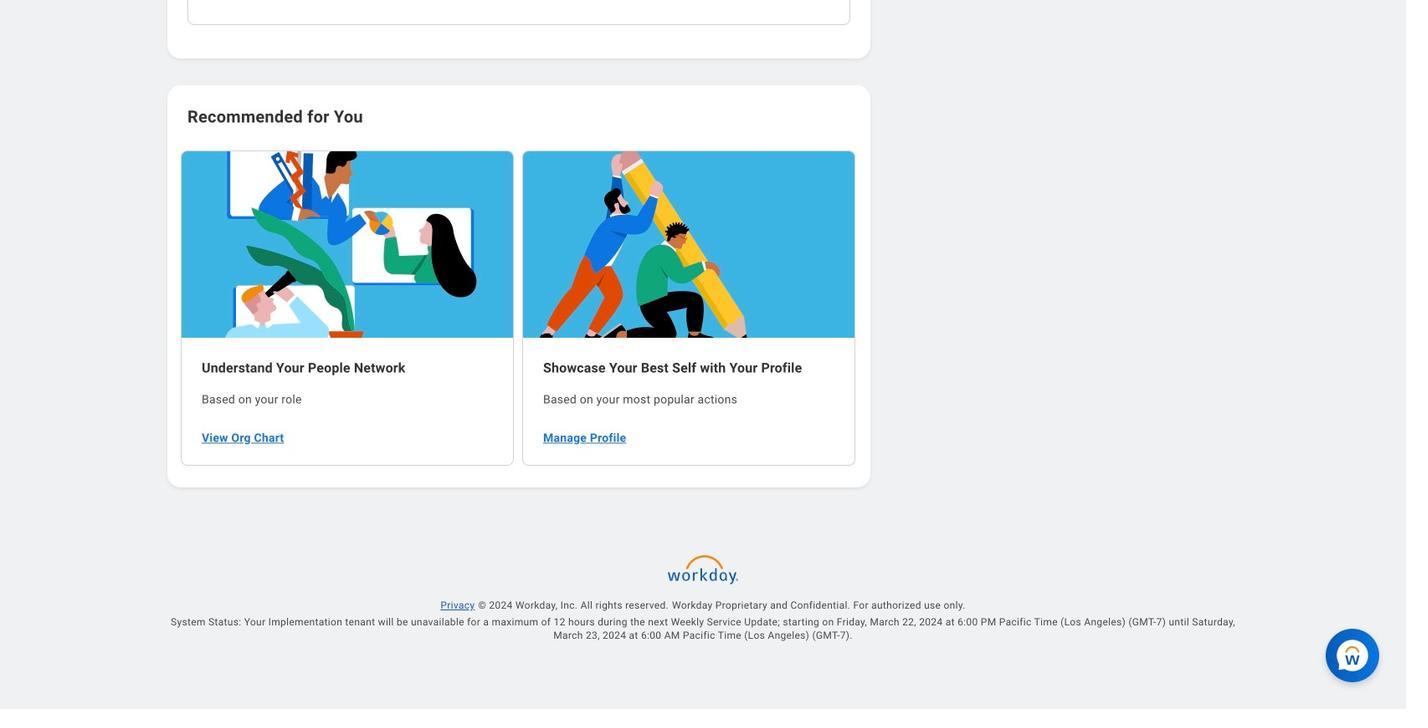 Task type: locate. For each thing, give the bounding box(es) containing it.
list
[[181, 149, 857, 468]]

footer
[[141, 548, 1266, 710]]

workday assistant region
[[1326, 623, 1386, 683]]



